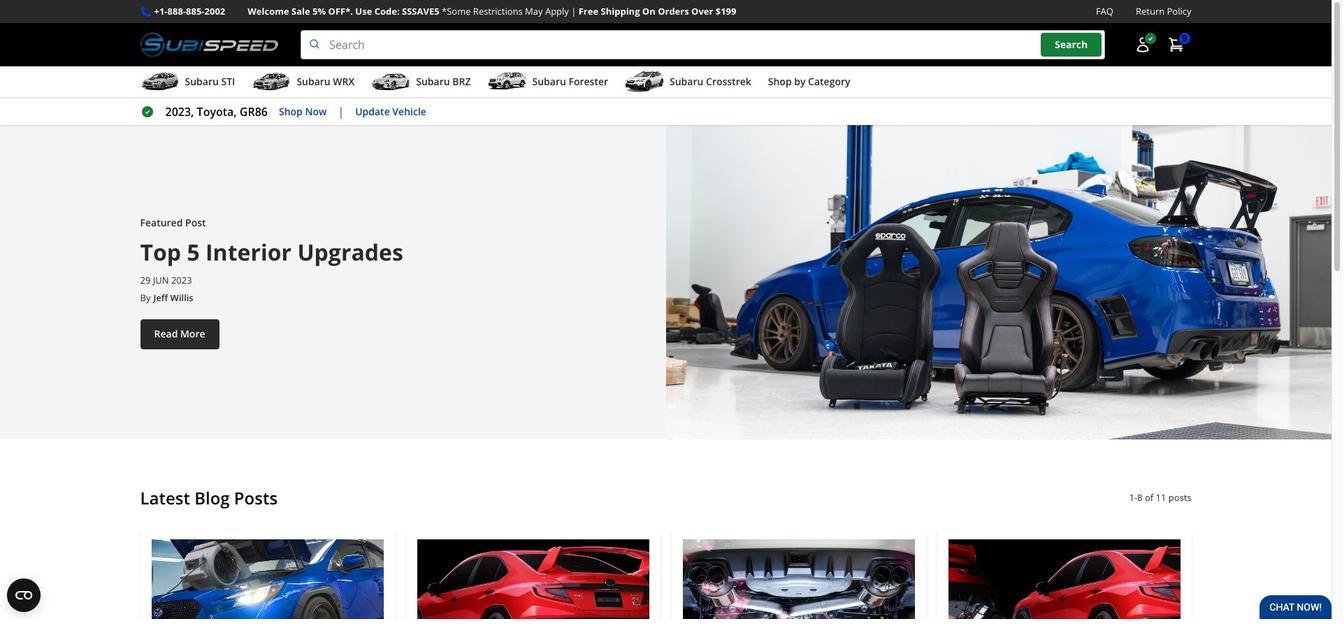 Task type: locate. For each thing, give the bounding box(es) containing it.
fallback image - no image provided image
[[666, 125, 1332, 440], [151, 540, 384, 620], [417, 540, 649, 620], [683, 540, 915, 620], [949, 540, 1181, 620]]

a subaru crosstrek thumbnail image image
[[625, 71, 664, 92]]

search input field
[[301, 30, 1105, 60]]

a subaru wrx thumbnail image image
[[252, 71, 291, 92]]



Task type: describe. For each thing, give the bounding box(es) containing it.
button image
[[1135, 36, 1151, 53]]

subispeed logo image
[[140, 30, 278, 60]]

a subaru sti thumbnail image image
[[140, 71, 179, 92]]

a subaru forester thumbnail image image
[[488, 71, 527, 92]]

open widget image
[[7, 579, 41, 613]]

a subaru brz thumbnail image image
[[371, 71, 411, 92]]



Task type: vqa. For each thing, say whether or not it's contained in the screenshot.
group
no



